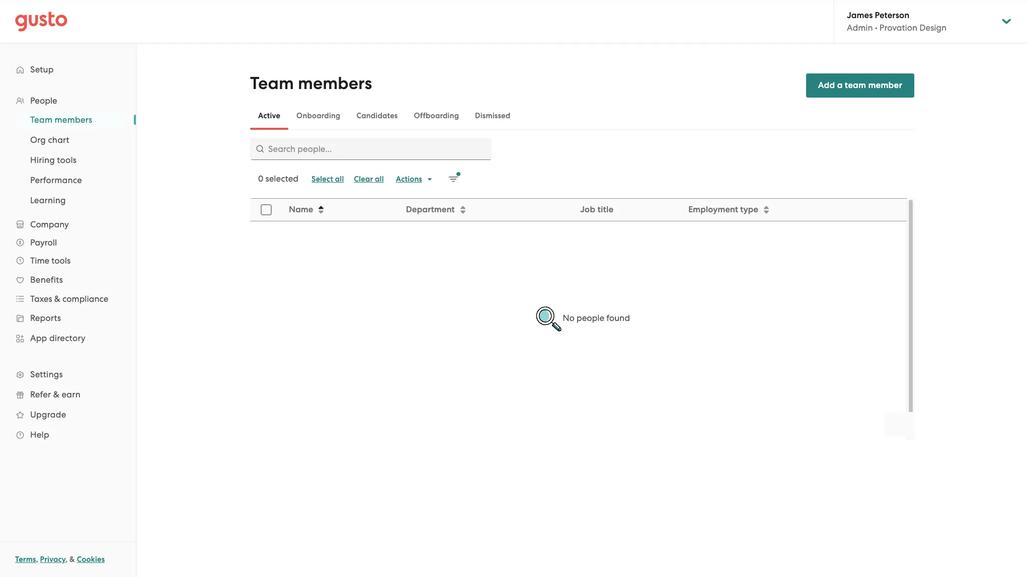 Task type: describe. For each thing, give the bounding box(es) containing it.
privacy
[[40, 555, 66, 565]]

onboarding
[[297, 111, 341, 120]]

taxes & compliance
[[30, 294, 108, 304]]

found
[[607, 313, 630, 323]]

settings
[[30, 370, 63, 380]]

people
[[577, 313, 605, 323]]

admin
[[848, 23, 874, 33]]

learning link
[[18, 191, 126, 210]]

employment
[[689, 204, 739, 215]]

select
[[312, 175, 333, 184]]

upgrade
[[30, 410, 66, 420]]

reports link
[[10, 309, 126, 327]]

member
[[869, 80, 903, 91]]

employment type
[[689, 204, 759, 215]]

earn
[[62, 390, 81, 400]]

chart
[[48, 135, 69, 145]]

offboarding button
[[406, 104, 467, 128]]

job title
[[581, 204, 614, 215]]

active button
[[250, 104, 289, 128]]

job
[[581, 204, 596, 215]]

team members tab list
[[250, 102, 915, 130]]

department
[[406, 204, 455, 215]]

setup
[[30, 64, 54, 75]]

active
[[258, 111, 281, 120]]

time tools
[[30, 256, 71, 266]]

org chart
[[30, 135, 69, 145]]

0 vertical spatial members
[[298, 73, 372, 94]]

department button
[[400, 199, 574, 221]]

•
[[876, 23, 878, 33]]

time tools button
[[10, 252, 126, 270]]

0
[[258, 174, 264, 184]]

offboarding
[[414, 111, 459, 120]]

design
[[920, 23, 947, 33]]

dismissed
[[475, 111, 511, 120]]

2 , from the left
[[66, 555, 68, 565]]

hiring tools
[[30, 155, 77, 165]]

help link
[[10, 426, 126, 444]]

no people found
[[563, 313, 630, 323]]

add a team member button
[[807, 74, 915, 98]]

people
[[30, 96, 57, 106]]

home image
[[15, 11, 67, 31]]

select all
[[312, 175, 344, 184]]

no
[[563, 313, 575, 323]]

james
[[848, 10, 873, 21]]

peterson
[[876, 10, 910, 21]]

add a team member
[[819, 80, 903, 91]]

taxes & compliance button
[[10, 290, 126, 308]]

candidates
[[357, 111, 398, 120]]

select all button
[[307, 171, 349, 187]]

gusto navigation element
[[0, 43, 136, 461]]

org chart link
[[18, 131, 126, 149]]

refer & earn
[[30, 390, 81, 400]]

time
[[30, 256, 49, 266]]

clear all button
[[349, 171, 389, 187]]

team members inside team members link
[[30, 115, 92, 125]]

type
[[741, 204, 759, 215]]

Select all rows on this page checkbox
[[255, 199, 277, 221]]

Search people... field
[[250, 138, 492, 160]]

list containing people
[[0, 92, 136, 445]]

0 selected
[[258, 174, 299, 184]]

payroll button
[[10, 234, 126, 252]]

0 selected status
[[258, 174, 299, 184]]

actions
[[396, 175, 423, 184]]

hiring
[[30, 155, 55, 165]]

company button
[[10, 216, 126, 234]]

team members link
[[18, 111, 126, 129]]

app directory
[[30, 333, 86, 343]]

actions button
[[391, 171, 439, 187]]

candidates button
[[349, 104, 406, 128]]

cookies
[[77, 555, 105, 565]]

app
[[30, 333, 47, 343]]

& for compliance
[[54, 294, 60, 304]]

refer & earn link
[[10, 386, 126, 404]]

& for earn
[[53, 390, 59, 400]]



Task type: locate. For each thing, give the bounding box(es) containing it.
reports
[[30, 313, 61, 323]]

0 vertical spatial team members
[[250, 73, 372, 94]]

terms , privacy , & cookies
[[15, 555, 105, 565]]

1 vertical spatial members
[[55, 115, 92, 125]]

all right select
[[335, 175, 344, 184]]

members
[[298, 73, 372, 94], [55, 115, 92, 125]]

terms link
[[15, 555, 36, 565]]

, left the cookies button
[[66, 555, 68, 565]]

org
[[30, 135, 46, 145]]

2 vertical spatial &
[[70, 555, 75, 565]]

& left the cookies button
[[70, 555, 75, 565]]

, left privacy
[[36, 555, 38, 565]]

1 horizontal spatial team
[[250, 73, 294, 94]]

payroll
[[30, 238, 57, 248]]

name button
[[283, 199, 399, 221]]

,
[[36, 555, 38, 565], [66, 555, 68, 565]]

upgrade link
[[10, 406, 126, 424]]

refer
[[30, 390, 51, 400]]

title
[[598, 204, 614, 215]]

members down people dropdown button on the top left of page
[[55, 115, 92, 125]]

0 vertical spatial team
[[250, 73, 294, 94]]

1 vertical spatial team
[[30, 115, 52, 125]]

employment type button
[[683, 199, 907, 221]]

team down people
[[30, 115, 52, 125]]

privacy link
[[40, 555, 66, 565]]

all right clear
[[375, 175, 384, 184]]

all for select all
[[335, 175, 344, 184]]

team inside "list"
[[30, 115, 52, 125]]

0 horizontal spatial members
[[55, 115, 92, 125]]

& right taxes
[[54, 294, 60, 304]]

0 horizontal spatial all
[[335, 175, 344, 184]]

james peterson admin • provation design
[[848, 10, 947, 33]]

people button
[[10, 92, 126, 110]]

tools inside dropdown button
[[52, 256, 71, 266]]

all for clear all
[[375, 175, 384, 184]]

1 horizontal spatial ,
[[66, 555, 68, 565]]

app directory link
[[10, 329, 126, 347]]

setup link
[[10, 60, 126, 79]]

team members up onboarding
[[250, 73, 372, 94]]

tools up performance link
[[57, 155, 77, 165]]

performance
[[30, 175, 82, 185]]

1 horizontal spatial all
[[375, 175, 384, 184]]

& left "earn"
[[53, 390, 59, 400]]

0 vertical spatial tools
[[57, 155, 77, 165]]

help
[[30, 430, 49, 440]]

company
[[30, 220, 69, 230]]

dismissed button
[[467, 104, 519, 128]]

benefits
[[30, 275, 63, 285]]

2 all from the left
[[375, 175, 384, 184]]

hiring tools link
[[18, 151, 126, 169]]

taxes
[[30, 294, 52, 304]]

new notifications image
[[449, 172, 461, 184]]

0 horizontal spatial team members
[[30, 115, 92, 125]]

benefits link
[[10, 271, 126, 289]]

0 vertical spatial &
[[54, 294, 60, 304]]

1 horizontal spatial members
[[298, 73, 372, 94]]

settings link
[[10, 366, 126, 384]]

all
[[335, 175, 344, 184], [375, 175, 384, 184]]

members up onboarding
[[298, 73, 372, 94]]

a
[[838, 80, 843, 91]]

1 all from the left
[[335, 175, 344, 184]]

learning
[[30, 195, 66, 205]]

team
[[250, 73, 294, 94], [30, 115, 52, 125]]

members inside "list"
[[55, 115, 92, 125]]

tools down payroll dropdown button
[[52, 256, 71, 266]]

1 , from the left
[[36, 555, 38, 565]]

team
[[845, 80, 867, 91]]

clear all
[[354, 175, 384, 184]]

&
[[54, 294, 60, 304], [53, 390, 59, 400], [70, 555, 75, 565]]

team members down people dropdown button on the top left of page
[[30, 115, 92, 125]]

clear
[[354, 175, 373, 184]]

team up active button
[[250, 73, 294, 94]]

team members
[[250, 73, 372, 94], [30, 115, 92, 125]]

tools
[[57, 155, 77, 165], [52, 256, 71, 266]]

name
[[289, 204, 313, 215]]

list containing team members
[[0, 110, 136, 211]]

0 horizontal spatial ,
[[36, 555, 38, 565]]

list
[[0, 92, 136, 445], [0, 110, 136, 211]]

1 vertical spatial team members
[[30, 115, 92, 125]]

0 horizontal spatial team
[[30, 115, 52, 125]]

cookies button
[[77, 554, 105, 566]]

2 list from the top
[[0, 110, 136, 211]]

1 vertical spatial &
[[53, 390, 59, 400]]

compliance
[[63, 294, 108, 304]]

1 vertical spatial tools
[[52, 256, 71, 266]]

& inside dropdown button
[[54, 294, 60, 304]]

add
[[819, 80, 836, 91]]

performance link
[[18, 171, 126, 189]]

tools for hiring tools
[[57, 155, 77, 165]]

1 horizontal spatial team members
[[250, 73, 372, 94]]

tools for time tools
[[52, 256, 71, 266]]

provation
[[880, 23, 918, 33]]

selected
[[266, 174, 299, 184]]

1 list from the top
[[0, 92, 136, 445]]

directory
[[49, 333, 86, 343]]

onboarding button
[[289, 104, 349, 128]]

terms
[[15, 555, 36, 565]]



Task type: vqa. For each thing, say whether or not it's contained in the screenshot.
Job title
yes



